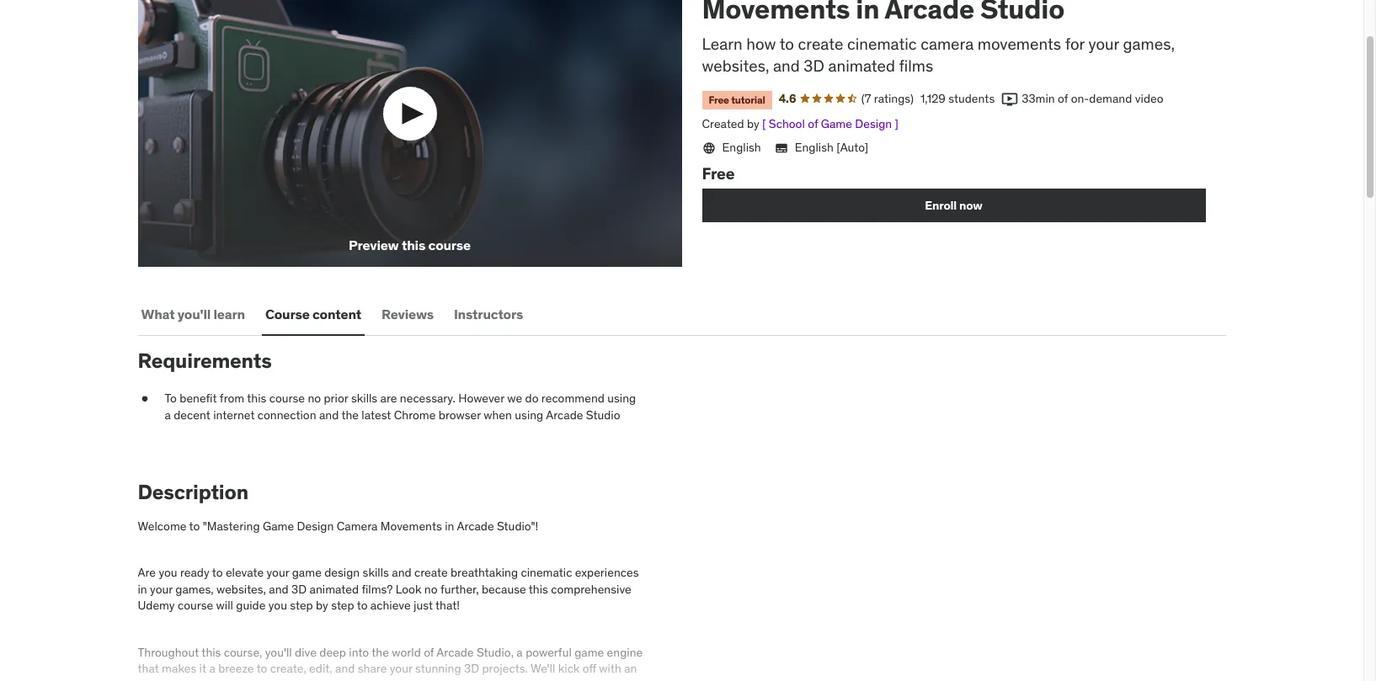 Task type: locate. For each thing, give the bounding box(es) containing it.
that!
[[436, 599, 460, 614]]

skills up "films?"
[[363, 566, 389, 581]]

that
[[138, 662, 159, 677], [577, 678, 599, 682]]

create
[[798, 33, 844, 54], [415, 566, 448, 581]]

0 vertical spatial course
[[428, 237, 471, 254]]

step down design
[[331, 599, 354, 614]]

game up off
[[575, 645, 604, 660]]

0 vertical spatial cinematic
[[848, 33, 917, 54]]

0 horizontal spatial in
[[138, 582, 147, 597]]

your right 'for'
[[1089, 33, 1120, 54]]

no inside to benefit from this course no prior skills are necessary. however we do recommend using a decent internet connection and the latest chrome browser when using arcade studio
[[308, 391, 321, 406]]

create inside are you ready to elevate your game design skills and create breathtaking cinematic experiences in your games, websites, and 3d animated films? look no further, because this comprehensive udemy course will guide you step by step to achieve just that!
[[415, 566, 448, 581]]

skills up latest
[[351, 391, 378, 406]]

1 horizontal spatial will
[[602, 678, 619, 682]]

in right movements
[[445, 519, 454, 534]]

games, inside are you ready to elevate your game design skills and create breathtaking cinematic experiences in your games, websites, and 3d animated films? look no further, because this comprehensive udemy course will guide you step by step to achieve just that!
[[176, 582, 214, 597]]

using down do
[[515, 407, 544, 423]]

websites, inside are you ready to elevate your game design skills and create breathtaking cinematic experiences in your games, websites, and 3d animated films? look no further, because this comprehensive udemy course will guide you step by step to achieve just that!
[[217, 582, 266, 597]]

will left guide
[[216, 599, 233, 614]]

1 horizontal spatial no
[[425, 582, 438, 597]]

arcade
[[546, 407, 584, 423], [457, 519, 494, 534], [437, 645, 474, 660], [238, 678, 275, 682]]

game
[[292, 566, 322, 581], [575, 645, 604, 660]]

(7
[[862, 91, 872, 106]]

and inside learn how to create cinematic camera movements for your games, websites, and 3d animated films
[[774, 56, 800, 76]]

1 english from the left
[[723, 140, 761, 155]]

to benefit from this course no prior skills are necessary. however we do recommend using a decent internet connection and the latest chrome browser when using arcade studio
[[165, 391, 636, 423]]

0 horizontal spatial course
[[178, 599, 213, 614]]

studio down recommend
[[586, 407, 621, 423]]

0 vertical spatial the
[[342, 407, 359, 423]]

throughout this course, you'll dive deep into the world of arcade studio, a powerful game engine that makes it a breeze to create, edit, and share your stunning 3d projects. we'll kick off with an introduction to the arcade studio interface, covering essential tools and techniques that will l
[[138, 645, 643, 682]]

0 vertical spatial animated
[[829, 56, 896, 76]]

cinematic up because
[[521, 566, 572, 581]]

skills inside to benefit from this course no prior skills are necessary. however we do recommend using a decent internet connection and the latest chrome browser when using arcade studio
[[351, 391, 378, 406]]

1 vertical spatial course
[[269, 391, 305, 406]]

game left design
[[292, 566, 322, 581]]

the up the "share" on the bottom of the page
[[372, 645, 389, 660]]

2 step from the left
[[331, 599, 354, 614]]

the down the breeze
[[218, 678, 235, 682]]

0 vertical spatial you
[[159, 566, 177, 581]]

step up dive
[[290, 599, 313, 614]]

1 horizontal spatial 3d
[[464, 662, 480, 677]]

1 vertical spatial animated
[[310, 582, 359, 597]]

2 vertical spatial course
[[178, 599, 213, 614]]

when
[[484, 407, 512, 423]]

preview this course
[[349, 237, 471, 254]]

1 vertical spatial create
[[415, 566, 448, 581]]

this inside button
[[402, 237, 426, 254]]

1 horizontal spatial games,
[[1124, 33, 1175, 54]]

this inside are you ready to elevate your game design skills and create breathtaking cinematic experiences in your games, websites, and 3d animated films? look no further, because this comprehensive udemy course will guide you step by step to achieve just that!
[[529, 582, 548, 597]]

1 vertical spatial in
[[138, 582, 147, 597]]

game up the english [auto]
[[821, 116, 853, 132]]

0 horizontal spatial of
[[424, 645, 434, 660]]

1 vertical spatial 3d
[[292, 582, 307, 597]]

0 vertical spatial that
[[138, 662, 159, 677]]

0 vertical spatial will
[[216, 599, 233, 614]]

2 horizontal spatial 3d
[[804, 56, 825, 76]]

free down course language image
[[702, 164, 735, 184]]

you'll up create,
[[265, 645, 292, 660]]

engine
[[607, 645, 643, 660]]

step
[[290, 599, 313, 614], [331, 599, 354, 614]]

0 horizontal spatial by
[[316, 599, 328, 614]]

of left on-
[[1058, 91, 1069, 106]]

1 horizontal spatial design
[[856, 116, 892, 132]]

created
[[702, 116, 745, 132]]

english
[[723, 140, 761, 155], [795, 140, 834, 155]]

that down off
[[577, 678, 599, 682]]

to down course,
[[257, 662, 267, 677]]

design left ]
[[856, 116, 892, 132]]

1 vertical spatial using
[[515, 407, 544, 423]]

preview
[[349, 237, 399, 254]]

1 vertical spatial no
[[425, 582, 438, 597]]

share
[[358, 662, 387, 677]]

no up just
[[425, 582, 438, 597]]

to
[[780, 33, 795, 54], [189, 519, 200, 534], [212, 566, 223, 581], [357, 599, 368, 614], [257, 662, 267, 677], [204, 678, 215, 682]]

1 horizontal spatial you'll
[[265, 645, 292, 660]]

arcade down recommend
[[546, 407, 584, 423]]

using right recommend
[[608, 391, 636, 406]]

0 horizontal spatial websites,
[[217, 582, 266, 597]]

websites, down elevate at the bottom
[[217, 582, 266, 597]]

studio down create,
[[278, 678, 312, 682]]

ready
[[180, 566, 210, 581]]

are you ready to elevate your game design skills and create breathtaking cinematic experiences in your games, websites, and 3d animated films? look no further, because this comprehensive udemy course will guide you step by step to achieve just that!
[[138, 566, 639, 614]]

that up introduction
[[138, 662, 159, 677]]

films
[[899, 56, 934, 76]]

by left [
[[747, 116, 760, 132]]

1 horizontal spatial you
[[269, 599, 287, 614]]

you'll inside button
[[178, 306, 211, 322]]

1 horizontal spatial websites,
[[702, 56, 770, 76]]

[
[[763, 116, 766, 132]]

websites, down learn
[[702, 56, 770, 76]]

0 vertical spatial games,
[[1124, 33, 1175, 54]]

1 horizontal spatial cinematic
[[848, 33, 917, 54]]

2 horizontal spatial a
[[517, 645, 523, 660]]

animated down design
[[310, 582, 359, 597]]

2 horizontal spatial the
[[372, 645, 389, 660]]

1 vertical spatial will
[[602, 678, 619, 682]]

course up connection
[[269, 391, 305, 406]]

1 horizontal spatial create
[[798, 33, 844, 54]]

create right how
[[798, 33, 844, 54]]

course
[[428, 237, 471, 254], [269, 391, 305, 406], [178, 599, 213, 614]]

1 vertical spatial you'll
[[265, 645, 292, 660]]

instructors
[[454, 306, 523, 322]]

this right because
[[529, 582, 548, 597]]

closed captions image
[[775, 141, 788, 155]]

0 vertical spatial 3d
[[804, 56, 825, 76]]

33min
[[1022, 91, 1056, 106]]

animated up (7
[[829, 56, 896, 76]]

1 horizontal spatial game
[[575, 645, 604, 660]]

we'll
[[531, 662, 556, 677]]

design left "camera"
[[297, 519, 334, 534]]

arcade inside to benefit from this course no prior skills are necessary. however we do recommend using a decent internet connection and the latest chrome browser when using arcade studio
[[546, 407, 584, 423]]

course down ready
[[178, 599, 213, 614]]

a right it
[[209, 662, 216, 677]]

just
[[414, 599, 433, 614]]

1 vertical spatial games,
[[176, 582, 214, 597]]

movements
[[978, 33, 1062, 54]]

websites,
[[702, 56, 770, 76], [217, 582, 266, 597]]

studio"!
[[497, 519, 539, 534]]

necessary.
[[400, 391, 456, 406]]

arcade left "studio"!"
[[457, 519, 494, 534]]

3d up tools
[[464, 662, 480, 677]]

what
[[141, 306, 175, 322]]

course content button
[[262, 294, 365, 335]]

browser
[[439, 407, 481, 423]]

in down are
[[138, 582, 147, 597]]

free up created
[[709, 93, 729, 106]]

the down "prior"
[[342, 407, 359, 423]]

0 horizontal spatial game
[[263, 519, 294, 534]]

cinematic inside learn how to create cinematic camera movements for your games, websites, and 3d animated films
[[848, 33, 917, 54]]

1 vertical spatial a
[[517, 645, 523, 660]]

english down created by [ school of game design ]
[[795, 140, 834, 155]]

3d up created by [ school of game design ]
[[804, 56, 825, 76]]

3d inside learn how to create cinematic camera movements for your games, websites, and 3d animated films
[[804, 56, 825, 76]]

1 vertical spatial studio
[[278, 678, 312, 682]]

1 horizontal spatial by
[[747, 116, 760, 132]]

2 english from the left
[[795, 140, 834, 155]]

1 horizontal spatial of
[[808, 116, 818, 132]]

0 vertical spatial game
[[821, 116, 853, 132]]

games, up video
[[1124, 33, 1175, 54]]

0 vertical spatial design
[[856, 116, 892, 132]]

3d up dive
[[292, 582, 307, 597]]

description
[[138, 480, 248, 506]]

0 horizontal spatial no
[[308, 391, 321, 406]]

1 vertical spatial that
[[577, 678, 599, 682]]

1 vertical spatial websites,
[[217, 582, 266, 597]]

0 horizontal spatial will
[[216, 599, 233, 614]]

free for free tutorial
[[709, 93, 729, 106]]

cinematic up films
[[848, 33, 917, 54]]

no
[[308, 391, 321, 406], [425, 582, 438, 597]]

stunning
[[415, 662, 461, 677]]

[ school of game design ] link
[[763, 116, 899, 132]]

games, down ready
[[176, 582, 214, 597]]

animated inside learn how to create cinematic camera movements for your games, websites, and 3d animated films
[[829, 56, 896, 76]]

english down created
[[723, 140, 761, 155]]

no inside are you ready to elevate your game design skills and create breathtaking cinematic experiences in your games, websites, and 3d animated films? look no further, because this comprehensive udemy course will guide you step by step to achieve just that!
[[425, 582, 438, 597]]

using
[[608, 391, 636, 406], [515, 407, 544, 423]]

of right school
[[808, 116, 818, 132]]

you right guide
[[269, 599, 287, 614]]

animated
[[829, 56, 896, 76], [310, 582, 359, 597]]

prior
[[324, 391, 348, 406]]

1 horizontal spatial animated
[[829, 56, 896, 76]]

of
[[1058, 91, 1069, 106], [808, 116, 818, 132], [424, 645, 434, 660]]

2 vertical spatial a
[[209, 662, 216, 677]]

experiences
[[575, 566, 639, 581]]

0 vertical spatial free
[[709, 93, 729, 106]]

0 horizontal spatial create
[[415, 566, 448, 581]]

off
[[583, 662, 597, 677]]

0 vertical spatial a
[[165, 407, 171, 423]]

0 horizontal spatial animated
[[310, 582, 359, 597]]

are
[[380, 391, 397, 406]]

on-
[[1072, 91, 1090, 106]]

what you'll learn button
[[138, 294, 249, 335]]

you right are
[[159, 566, 177, 581]]

the inside to benefit from this course no prior skills are necessary. however we do recommend using a decent internet connection and the latest chrome browser when using arcade studio
[[342, 407, 359, 423]]

0 horizontal spatial a
[[165, 407, 171, 423]]

0 horizontal spatial step
[[290, 599, 313, 614]]

will
[[216, 599, 233, 614], [602, 678, 619, 682]]

free
[[709, 93, 729, 106], [702, 164, 735, 184]]

game right "mastering
[[263, 519, 294, 534]]

0 vertical spatial game
[[292, 566, 322, 581]]

0 horizontal spatial 3d
[[292, 582, 307, 597]]

0 vertical spatial no
[[308, 391, 321, 406]]

1 horizontal spatial course
[[269, 391, 305, 406]]

1 vertical spatial game
[[575, 645, 604, 660]]

3d
[[804, 56, 825, 76], [292, 582, 307, 597], [464, 662, 480, 677]]

1 vertical spatial free
[[702, 164, 735, 184]]

1 horizontal spatial step
[[331, 599, 354, 614]]

this inside to benefit from this course no prior skills are necessary. however we do recommend using a decent internet connection and the latest chrome browser when using arcade studio
[[247, 391, 267, 406]]

1 horizontal spatial game
[[821, 116, 853, 132]]

game inside throughout this course, you'll dive deep into the world of arcade studio, a powerful game engine that makes it a breeze to create, edit, and share your stunning 3d projects. we'll kick off with an introduction to the arcade studio interface, covering essential tools and techniques that will l
[[575, 645, 604, 660]]

this right from on the left
[[247, 391, 267, 406]]

in inside are you ready to elevate your game design skills and create breathtaking cinematic experiences in your games, websites, and 3d animated films? look no further, because this comprehensive udemy course will guide you step by step to achieve just that!
[[138, 582, 147, 597]]

1 vertical spatial design
[[297, 519, 334, 534]]

1 vertical spatial the
[[372, 645, 389, 660]]

0 horizontal spatial games,
[[176, 582, 214, 597]]

course right preview
[[428, 237, 471, 254]]

no left "prior"
[[308, 391, 321, 406]]

0 vertical spatial you'll
[[178, 306, 211, 322]]

you
[[159, 566, 177, 581], [269, 599, 287, 614]]

to down it
[[204, 678, 215, 682]]

studio
[[586, 407, 621, 423], [278, 678, 312, 682]]

to right how
[[780, 33, 795, 54]]

2 vertical spatial 3d
[[464, 662, 480, 677]]

course inside to benefit from this course no prior skills are necessary. however we do recommend using a decent internet connection and the latest chrome browser when using arcade studio
[[269, 391, 305, 406]]

1 vertical spatial of
[[808, 116, 818, 132]]

video
[[1136, 91, 1164, 106]]

animated inside are you ready to elevate your game design skills and create breathtaking cinematic experiences in your games, websites, and 3d animated films? look no further, because this comprehensive udemy course will guide you step by step to achieve just that!
[[310, 582, 359, 597]]

of up "stunning"
[[424, 645, 434, 660]]

0 vertical spatial skills
[[351, 391, 378, 406]]

to right ready
[[212, 566, 223, 581]]

chrome
[[394, 407, 436, 423]]

0 vertical spatial using
[[608, 391, 636, 406]]

0 vertical spatial studio
[[586, 407, 621, 423]]

"mastering
[[203, 519, 260, 534]]

0 horizontal spatial you'll
[[178, 306, 211, 322]]

create up look
[[415, 566, 448, 581]]

and inside to benefit from this course no prior skills are necessary. however we do recommend using a decent internet connection and the latest chrome browser when using arcade studio
[[319, 407, 339, 423]]

1 horizontal spatial that
[[577, 678, 599, 682]]

films?
[[362, 582, 393, 597]]

0 vertical spatial create
[[798, 33, 844, 54]]

by down design
[[316, 599, 328, 614]]

0 horizontal spatial using
[[515, 407, 544, 423]]

to right welcome on the left
[[189, 519, 200, 534]]

by
[[747, 116, 760, 132], [316, 599, 328, 614]]

in
[[445, 519, 454, 534], [138, 582, 147, 597]]

movements
[[381, 519, 442, 534]]

recommend
[[542, 391, 605, 406]]

do
[[525, 391, 539, 406]]

1 vertical spatial by
[[316, 599, 328, 614]]

2 horizontal spatial course
[[428, 237, 471, 254]]

game
[[821, 116, 853, 132], [263, 519, 294, 534]]

1 horizontal spatial in
[[445, 519, 454, 534]]

your up udemy
[[150, 582, 173, 597]]

0 horizontal spatial game
[[292, 566, 322, 581]]

2 horizontal spatial of
[[1058, 91, 1069, 106]]

0 horizontal spatial cinematic
[[521, 566, 572, 581]]

a down to
[[165, 407, 171, 423]]

2 vertical spatial of
[[424, 645, 434, 660]]

1 vertical spatial skills
[[363, 566, 389, 581]]

1 horizontal spatial studio
[[586, 407, 621, 423]]

you'll
[[178, 306, 211, 322], [265, 645, 292, 660]]

a up projects.
[[517, 645, 523, 660]]

will down with
[[602, 678, 619, 682]]

1 horizontal spatial the
[[342, 407, 359, 423]]

this up it
[[202, 645, 221, 660]]

this inside throughout this course, you'll dive deep into the world of arcade studio, a powerful game engine that makes it a breeze to create, edit, and share your stunning 3d projects. we'll kick off with an introduction to the arcade studio interface, covering essential tools and techniques that will l
[[202, 645, 221, 660]]

0 horizontal spatial studio
[[278, 678, 312, 682]]

powerful
[[526, 645, 572, 660]]

this right preview
[[402, 237, 426, 254]]

1 horizontal spatial english
[[795, 140, 834, 155]]

your up covering
[[390, 662, 413, 677]]

this
[[402, 237, 426, 254], [247, 391, 267, 406], [529, 582, 548, 597], [202, 645, 221, 660]]

an
[[625, 662, 637, 677]]

you'll left learn
[[178, 306, 211, 322]]

comprehensive
[[551, 582, 632, 597]]

course language image
[[702, 141, 716, 155]]

1 horizontal spatial using
[[608, 391, 636, 406]]

your right elevate at the bottom
[[267, 566, 289, 581]]



Task type: describe. For each thing, give the bounding box(es) containing it.
studio inside throughout this course, you'll dive deep into the world of arcade studio, a powerful game engine that makes it a breeze to create, edit, and share your stunning 3d projects. we'll kick off with an introduction to the arcade studio interface, covering essential tools and techniques that will l
[[278, 678, 312, 682]]

4.6
[[779, 91, 797, 106]]

dive
[[295, 645, 317, 660]]

learn
[[214, 306, 245, 322]]

demand
[[1090, 91, 1133, 106]]

(7 ratings)
[[862, 91, 914, 106]]

decent
[[174, 407, 210, 423]]

studio inside to benefit from this course no prior skills are necessary. however we do recommend using a decent internet connection and the latest chrome browser when using arcade studio
[[586, 407, 621, 423]]

requirements
[[138, 348, 272, 374]]

content
[[313, 306, 362, 322]]

small image
[[1002, 91, 1019, 108]]

you'll inside throughout this course, you'll dive deep into the world of arcade studio, a powerful game engine that makes it a breeze to create, edit, and share your stunning 3d projects. we'll kick off with an introduction to the arcade studio interface, covering essential tools and techniques that will l
[[265, 645, 292, 660]]

3d inside are you ready to elevate your game design skills and create breathtaking cinematic experiences in your games, websites, and 3d animated films? look no further, because this comprehensive udemy course will guide you step by step to achieve just that!
[[292, 582, 307, 597]]

a inside to benefit from this course no prior skills are necessary. however we do recommend using a decent internet connection and the latest chrome browser when using arcade studio
[[165, 407, 171, 423]]

enroll now button
[[702, 189, 1206, 223]]

school
[[769, 116, 805, 132]]

ratings)
[[874, 91, 914, 106]]

0 vertical spatial in
[[445, 519, 454, 534]]

by inside are you ready to elevate your game design skills and create breathtaking cinematic experiences in your games, websites, and 3d animated films? look no further, because this comprehensive udemy course will guide you step by step to achieve just that!
[[316, 599, 328, 614]]

with
[[599, 662, 622, 677]]

created by [ school of game design ]
[[702, 116, 899, 132]]

world
[[392, 645, 421, 660]]

welcome to "mastering game design camera movements in arcade studio"!
[[138, 519, 539, 534]]

[auto]
[[837, 140, 869, 155]]

games, inside learn how to create cinematic camera movements for your games, websites, and 3d animated films
[[1124, 33, 1175, 54]]

preview this course button
[[138, 0, 682, 267]]

1,129
[[921, 91, 946, 106]]

will inside are you ready to elevate your game design skills and create breathtaking cinematic experiences in your games, websites, and 3d animated films? look no further, because this comprehensive udemy course will guide you step by step to achieve just that!
[[216, 599, 233, 614]]

to inside learn how to create cinematic camera movements for your games, websites, and 3d animated films
[[780, 33, 795, 54]]

3d inside throughout this course, you'll dive deep into the world of arcade studio, a powerful game engine that makes it a breeze to create, edit, and share your stunning 3d projects. we'll kick off with an introduction to the arcade studio interface, covering essential tools and techniques that will l
[[464, 662, 480, 677]]

create inside learn how to create cinematic camera movements for your games, websites, and 3d animated films
[[798, 33, 844, 54]]

your inside learn how to create cinematic camera movements for your games, websites, and 3d animated films
[[1089, 33, 1120, 54]]

learn how to create cinematic camera movements for your games, websites, and 3d animated films
[[702, 33, 1175, 76]]

further,
[[441, 582, 479, 597]]

however
[[459, 391, 505, 406]]

free tutorial
[[709, 93, 766, 106]]

from
[[220, 391, 245, 406]]

now
[[960, 198, 983, 213]]

throughout
[[138, 645, 199, 660]]

to down "films?"
[[357, 599, 368, 614]]

1,129 students
[[921, 91, 995, 106]]

edit,
[[309, 662, 333, 677]]

0 horizontal spatial design
[[297, 519, 334, 534]]

essential
[[416, 678, 463, 682]]

learn
[[702, 33, 743, 54]]

kick
[[558, 662, 580, 677]]

benefit
[[180, 391, 217, 406]]

0 vertical spatial by
[[747, 116, 760, 132]]

enroll now
[[925, 198, 983, 213]]

students
[[949, 91, 995, 106]]

english for english
[[723, 140, 761, 155]]

studio,
[[477, 645, 514, 660]]

connection
[[258, 407, 316, 423]]

1 step from the left
[[290, 599, 313, 614]]

guide
[[236, 599, 266, 614]]

achieve
[[371, 599, 411, 614]]

1 vertical spatial you
[[269, 599, 287, 614]]

tools
[[465, 678, 491, 682]]

reviews button
[[378, 294, 437, 335]]

1 vertical spatial game
[[263, 519, 294, 534]]

of inside throughout this course, you'll dive deep into the world of arcade studio, a powerful game engine that makes it a breeze to create, edit, and share your stunning 3d projects. we'll kick off with an introduction to the arcade studio interface, covering essential tools and techniques that will l
[[424, 645, 434, 660]]

course,
[[224, 645, 262, 660]]

reviews
[[382, 306, 434, 322]]

]
[[895, 116, 899, 132]]

design
[[325, 566, 360, 581]]

latest
[[362, 407, 391, 423]]

are
[[138, 566, 156, 581]]

camera
[[921, 33, 974, 54]]

cinematic inside are you ready to elevate your game design skills and create breathtaking cinematic experiences in your games, websites, and 3d animated films? look no further, because this comprehensive udemy course will guide you step by step to achieve just that!
[[521, 566, 572, 581]]

what you'll learn
[[141, 306, 245, 322]]

skills inside are you ready to elevate your game design skills and create breathtaking cinematic experiences in your games, websites, and 3d animated films? look no further, because this comprehensive udemy course will guide you step by step to achieve just that!
[[363, 566, 389, 581]]

2 vertical spatial the
[[218, 678, 235, 682]]

english for english [auto]
[[795, 140, 834, 155]]

internet
[[213, 407, 255, 423]]

how
[[747, 33, 776, 54]]

interface,
[[315, 678, 365, 682]]

will inside throughout this course, you'll dive deep into the world of arcade studio, a powerful game engine that makes it a breeze to create, edit, and share your stunning 3d projects. we'll kick off with an introduction to the arcade studio interface, covering essential tools and techniques that will l
[[602, 678, 619, 682]]

course inside are you ready to elevate your game design skills and create breathtaking cinematic experiences in your games, websites, and 3d animated films? look no further, because this comprehensive udemy course will guide you step by step to achieve just that!
[[178, 599, 213, 614]]

enroll
[[925, 198, 957, 213]]

websites, inside learn how to create cinematic camera movements for your games, websites, and 3d animated films
[[702, 56, 770, 76]]

udemy
[[138, 599, 175, 614]]

0 vertical spatial of
[[1058, 91, 1069, 106]]

because
[[482, 582, 526, 597]]

makes
[[162, 662, 197, 677]]

camera
[[337, 519, 378, 534]]

your inside throughout this course, you'll dive deep into the world of arcade studio, a powerful game engine that makes it a breeze to create, edit, and share your stunning 3d projects. we'll kick off with an introduction to the arcade studio interface, covering essential tools and techniques that will l
[[390, 662, 413, 677]]

welcome
[[138, 519, 187, 534]]

course inside button
[[428, 237, 471, 254]]

we
[[507, 391, 523, 406]]

xsmall image
[[138, 391, 151, 407]]

introduction
[[138, 678, 202, 682]]

1 horizontal spatial a
[[209, 662, 216, 677]]

free for free
[[702, 164, 735, 184]]

elevate
[[226, 566, 264, 581]]

course
[[265, 306, 310, 322]]

arcade up "stunning"
[[437, 645, 474, 660]]

tutorial
[[732, 93, 766, 106]]

look
[[396, 582, 422, 597]]

covering
[[368, 678, 413, 682]]

into
[[349, 645, 369, 660]]

0 horizontal spatial that
[[138, 662, 159, 677]]

33min of on-demand video
[[1022, 91, 1164, 106]]

arcade down the breeze
[[238, 678, 275, 682]]

breeze
[[218, 662, 254, 677]]

create,
[[270, 662, 306, 677]]

game inside are you ready to elevate your game design skills and create breathtaking cinematic experiences in your games, websites, and 3d animated films? look no further, because this comprehensive udemy course will guide you step by step to achieve just that!
[[292, 566, 322, 581]]

english [auto]
[[795, 140, 869, 155]]

0 horizontal spatial you
[[159, 566, 177, 581]]



Task type: vqa. For each thing, say whether or not it's contained in the screenshot.
4.6 at the right of the page
yes



